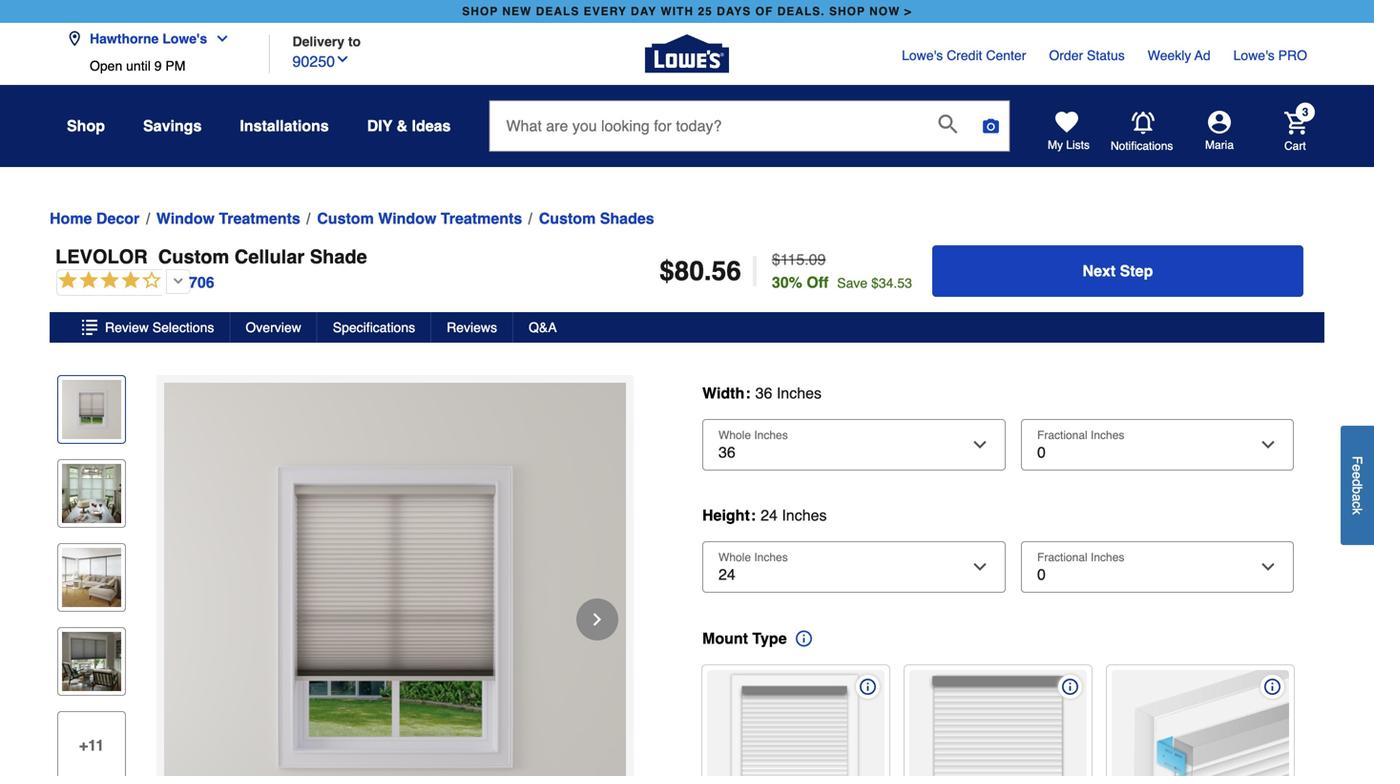 Task type: locate. For each thing, give the bounding box(es) containing it.
step
[[1121, 262, 1154, 280]]

1 window from the left
[[156, 210, 215, 227]]

e up d
[[1351, 464, 1366, 472]]

custom
[[317, 210, 374, 227], [539, 210, 596, 227], [158, 246, 229, 268]]

1 horizontal spatial custom
[[317, 210, 374, 227]]

$ 115.09 30 % off save $ 34.53
[[772, 251, 913, 291]]

reviews button
[[432, 312, 514, 343]]

savings
[[143, 117, 202, 135]]

0 horizontal spatial shop
[[462, 5, 499, 18]]

2 vertical spatial title image
[[62, 632, 121, 691]]

2 horizontal spatial info image
[[1265, 679, 1281, 695]]

levolor
[[55, 246, 148, 268]]

info image
[[796, 629, 813, 648], [1063, 679, 1079, 695], [1265, 679, 1281, 695]]

0 horizontal spatial lowe's
[[163, 31, 207, 46]]

custom up 706
[[158, 246, 229, 268]]

0 horizontal spatial window
[[156, 210, 215, 227]]

$ for 80.56
[[660, 256, 675, 286]]

+11 button
[[57, 711, 126, 776]]

home
[[50, 210, 92, 227]]

None search field
[[489, 100, 1011, 167]]

1 vertical spatial inches
[[782, 507, 827, 524]]

height : 24 inches
[[703, 507, 827, 524]]

lowe's for lowe's pro
[[1234, 48, 1275, 63]]

115.09
[[781, 251, 826, 268]]

location image
[[67, 31, 82, 46]]

0 vertical spatial :
[[746, 384, 751, 402]]

inches right 36
[[777, 384, 822, 402]]

e up b
[[1351, 472, 1366, 479]]

window
[[156, 210, 215, 227], [378, 210, 437, 227]]

custom for custom shades
[[539, 210, 596, 227]]

overview
[[246, 320, 301, 335]]

b
[[1351, 486, 1366, 494]]

chevron down image
[[207, 31, 230, 46]]

1 vertical spatial :
[[751, 507, 756, 524]]

lowe's pro
[[1234, 48, 1308, 63]]

c
[[1351, 501, 1366, 508]]

shop new deals every day with 25 days of deals. shop now > link
[[459, 0, 916, 23]]

days
[[717, 5, 752, 18]]

review
[[105, 320, 149, 335]]

4.3 stars image
[[55, 268, 215, 297]]

24
[[761, 507, 778, 524]]

custom for custom window treatments
[[317, 210, 374, 227]]

1 vertical spatial title image
[[62, 548, 121, 607]]

2 horizontal spatial lowe's
[[1234, 48, 1275, 63]]

width
[[703, 384, 745, 402]]

90250
[[293, 53, 335, 70]]

diy & ideas
[[367, 117, 451, 135]]

25
[[698, 5, 713, 18]]

: left '24'
[[751, 507, 756, 524]]

hawthorne lowe's
[[90, 31, 207, 46]]

1 horizontal spatial info image
[[1063, 679, 1079, 695]]

inches right '24'
[[782, 507, 827, 524]]

0 vertical spatial inches
[[777, 384, 822, 402]]

lowe's inside button
[[163, 31, 207, 46]]

34.53
[[879, 275, 913, 291]]

title image
[[62, 464, 121, 523], [62, 548, 121, 607], [62, 632, 121, 691]]

lowe's for lowe's credit center
[[902, 48, 944, 63]]

custom left shades
[[539, 210, 596, 227]]

delivery
[[293, 34, 345, 49]]

chevron right image
[[588, 610, 607, 629]]

30
[[772, 274, 789, 291]]

: for width
[[746, 384, 751, 402]]

weekly ad link
[[1148, 46, 1211, 65]]

lowe's home improvement notification center image
[[1132, 111, 1155, 134]]

1 horizontal spatial shop
[[830, 5, 866, 18]]

1 treatments from the left
[[219, 210, 301, 227]]

3
[[1303, 105, 1309, 119]]

1 horizontal spatial $
[[772, 251, 781, 268]]

lowe's up pm
[[163, 31, 207, 46]]

shade
[[310, 246, 367, 268]]

lowe's
[[163, 31, 207, 46], [902, 48, 944, 63], [1234, 48, 1275, 63]]

with
[[661, 5, 694, 18]]

mount
[[703, 630, 749, 647]]

save
[[838, 275, 868, 291]]

shop left new
[[462, 5, 499, 18]]

status
[[1088, 48, 1125, 63]]

next step
[[1083, 262, 1154, 280]]

1 horizontal spatial lowe's
[[902, 48, 944, 63]]

2 shop from the left
[[830, 5, 866, 18]]

levolor cellular shades image
[[62, 380, 121, 439], [164, 383, 626, 776]]

0 horizontal spatial custom
[[158, 246, 229, 268]]

2 window from the left
[[378, 210, 437, 227]]

open until 9 pm
[[90, 58, 186, 74]]

custom up shade
[[317, 210, 374, 227]]

2 horizontal spatial custom
[[539, 210, 596, 227]]

shop left now
[[830, 5, 866, 18]]

Search Query text field
[[490, 101, 924, 151]]

1 title image from the top
[[62, 464, 121, 523]]

:
[[746, 384, 751, 402], [751, 507, 756, 524]]

lowe's pro link
[[1234, 46, 1308, 65]]

window down diy & ideas button at left
[[378, 210, 437, 227]]

e
[[1351, 464, 1366, 472], [1351, 472, 1366, 479]]

$
[[772, 251, 781, 268], [660, 256, 675, 286], [872, 275, 879, 291]]

0 vertical spatial title image
[[62, 464, 121, 523]]

outside mount image
[[910, 670, 1088, 776]]

notifications
[[1111, 139, 1174, 153]]

review selections
[[105, 320, 214, 335]]

window up 706
[[156, 210, 215, 227]]

0 horizontal spatial treatments
[[219, 210, 301, 227]]

1 horizontal spatial window
[[378, 210, 437, 227]]

lowe's left pro
[[1234, 48, 1275, 63]]

$ for 115.09
[[772, 251, 781, 268]]

cellular
[[235, 246, 305, 268]]

f e e d b a c k button
[[1341, 426, 1375, 545]]

maria
[[1206, 138, 1235, 152]]

shop
[[462, 5, 499, 18], [830, 5, 866, 18]]

to
[[348, 34, 361, 49]]

window inside "link"
[[156, 210, 215, 227]]

lowe's left the credit
[[902, 48, 944, 63]]

delivery to
[[293, 34, 361, 49]]

pm
[[166, 58, 186, 74]]

treatments inside "link"
[[219, 210, 301, 227]]

1 shop from the left
[[462, 5, 499, 18]]

90250 button
[[293, 48, 350, 73]]

0 horizontal spatial $
[[660, 256, 675, 286]]

>
[[905, 5, 913, 18]]

custom cellular shade
[[158, 246, 367, 268]]

custom window treatments
[[317, 210, 522, 227]]

order status
[[1050, 48, 1125, 63]]

1 e from the top
[[1351, 464, 1366, 472]]

window treatments link
[[156, 207, 301, 230]]

credit
[[947, 48, 983, 63]]

: left 36
[[746, 384, 751, 402]]

1 horizontal spatial treatments
[[441, 210, 522, 227]]

36
[[756, 384, 773, 402]]

inches for height : 24 inches
[[782, 507, 827, 524]]

reviews
[[447, 320, 497, 335]]

shop new deals every day with 25 days of deals. shop now >
[[462, 5, 913, 18]]

inside mount image
[[708, 670, 885, 776]]

%
[[789, 274, 803, 291]]

lowe's home improvement cart image
[[1285, 111, 1308, 134]]

type
[[753, 630, 787, 647]]



Task type: vqa. For each thing, say whether or not it's contained in the screenshot.
Status
yes



Task type: describe. For each thing, give the bounding box(es) containing it.
hawthorne
[[90, 31, 159, 46]]

home decor
[[50, 210, 140, 227]]

custom shades link
[[539, 207, 655, 230]]

home decor link
[[50, 207, 140, 230]]

$ 80.56
[[660, 256, 742, 286]]

center
[[987, 48, 1027, 63]]

2 treatments from the left
[[441, 210, 522, 227]]

: for height
[[751, 507, 756, 524]]

&
[[397, 117, 408, 135]]

0 horizontal spatial levolor cellular shades image
[[62, 380, 121, 439]]

chevron down image
[[335, 52, 350, 67]]

side mount image
[[1112, 670, 1290, 776]]

weekly ad
[[1148, 48, 1211, 63]]

2 horizontal spatial $
[[872, 275, 879, 291]]

custom shades
[[539, 210, 655, 227]]

shop
[[67, 117, 105, 135]]

specifications button
[[318, 312, 432, 343]]

f
[[1351, 456, 1366, 464]]

savings button
[[143, 109, 202, 143]]

installations button
[[240, 109, 329, 143]]

open
[[90, 58, 122, 74]]

until
[[126, 58, 151, 74]]

weekly
[[1148, 48, 1192, 63]]

9
[[154, 58, 162, 74]]

my lists
[[1048, 138, 1090, 152]]

shades
[[600, 210, 655, 227]]

1 horizontal spatial levolor cellular shades image
[[164, 383, 626, 776]]

next step button
[[933, 245, 1304, 297]]

ideas
[[412, 117, 451, 135]]

height
[[703, 507, 750, 524]]

f e e d b a c k
[[1351, 456, 1366, 515]]

my
[[1048, 138, 1064, 152]]

off
[[807, 274, 829, 291]]

custom window treatments link
[[317, 207, 522, 230]]

search image
[[939, 115, 958, 134]]

deals.
[[778, 5, 826, 18]]

lowe's credit center
[[902, 48, 1027, 63]]

order
[[1050, 48, 1084, 63]]

custom for custom cellular shade
[[158, 246, 229, 268]]

lowe's home improvement lists image
[[1056, 111, 1079, 134]]

info image for outside mount image
[[1063, 679, 1079, 695]]

2 e from the top
[[1351, 472, 1366, 479]]

order status link
[[1050, 46, 1125, 65]]

ad
[[1195, 48, 1211, 63]]

deals
[[536, 5, 580, 18]]

camera image
[[982, 116, 1001, 136]]

specifications
[[333, 320, 415, 335]]

lowe's credit center link
[[902, 46, 1027, 65]]

of
[[756, 5, 774, 18]]

k
[[1351, 508, 1366, 515]]

new
[[503, 5, 532, 18]]

q&a
[[529, 320, 557, 335]]

decor
[[96, 210, 140, 227]]

0 horizontal spatial info image
[[796, 629, 813, 648]]

now
[[870, 5, 901, 18]]

lowe's home improvement logo image
[[645, 12, 729, 96]]

cart
[[1285, 139, 1307, 153]]

review selections button
[[67, 312, 230, 343]]

installations
[[240, 117, 329, 135]]

d
[[1351, 479, 1366, 486]]

every
[[584, 5, 627, 18]]

q&a button
[[514, 312, 572, 343]]

diy
[[367, 117, 393, 135]]

2 title image from the top
[[62, 548, 121, 607]]

a
[[1351, 494, 1366, 501]]

info image
[[860, 679, 876, 695]]

diy & ideas button
[[367, 109, 451, 143]]

selections
[[153, 320, 214, 335]]

window treatments
[[156, 210, 301, 227]]

maria button
[[1174, 111, 1266, 153]]

width : 36 inches
[[703, 384, 822, 402]]

overview button
[[230, 312, 318, 343]]

info image for side mount image
[[1265, 679, 1281, 695]]

3 title image from the top
[[62, 632, 121, 691]]

my lists link
[[1048, 111, 1090, 153]]

pro
[[1279, 48, 1308, 63]]

inches for width : 36 inches
[[777, 384, 822, 402]]

+11
[[79, 737, 104, 754]]

day
[[631, 5, 657, 18]]

shop button
[[67, 109, 105, 143]]

next
[[1083, 262, 1116, 280]]

list view image
[[82, 320, 97, 335]]

hawthorne lowe's button
[[67, 20, 238, 58]]



